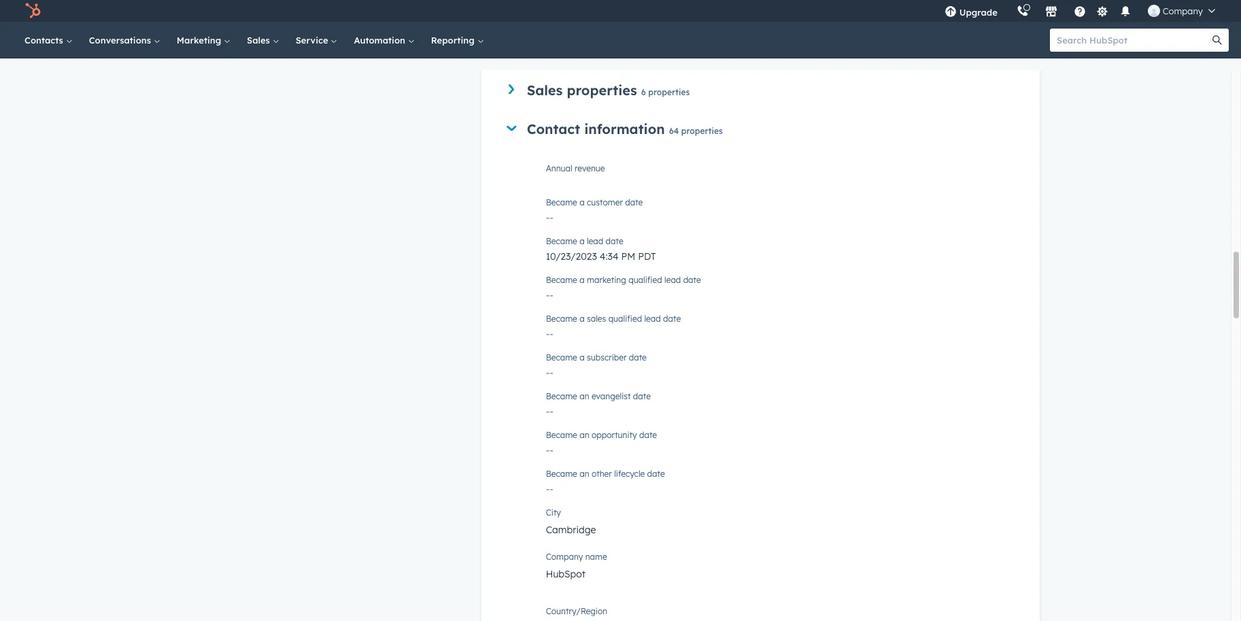 Task type: vqa. For each thing, say whether or not it's contained in the screenshot.
see
no



Task type: locate. For each thing, give the bounding box(es) containing it.
qualified for sales
[[609, 313, 642, 324]]

qualified
[[629, 275, 662, 285], [609, 313, 642, 324]]

2 horizontal spatial lead
[[665, 275, 681, 285]]

settings link
[[1094, 4, 1111, 18]]

date
[[625, 197, 643, 207], [606, 236, 624, 246], [683, 275, 701, 285], [663, 313, 681, 324], [629, 352, 647, 362], [633, 391, 651, 401], [640, 430, 657, 440], [647, 468, 665, 479]]

company inside popup button
[[1163, 5, 1204, 16]]

sales right caret image
[[527, 81, 563, 98]]

a left subscriber
[[580, 352, 585, 362]]

evangelist
[[592, 391, 631, 401]]

qualified right marketing
[[629, 275, 662, 285]]

upgrade
[[960, 7, 998, 18]]

an
[[580, 391, 590, 401], [580, 430, 590, 440], [580, 468, 590, 479]]

an for other
[[580, 468, 590, 479]]

company left the 'name'
[[546, 551, 583, 562]]

sales for sales
[[247, 35, 273, 46]]

2 vertical spatial an
[[580, 468, 590, 479]]

name
[[586, 551, 607, 562]]

became up city
[[546, 468, 578, 479]]

became left marketing
[[546, 275, 578, 285]]

became down became a customer date
[[546, 236, 578, 246]]

became left subscriber
[[546, 352, 578, 362]]

3 became from the top
[[546, 275, 578, 285]]

7 became from the top
[[546, 430, 578, 440]]

a
[[580, 197, 585, 207], [580, 236, 585, 246], [580, 275, 585, 285], [580, 313, 585, 324], [580, 352, 585, 362]]

0 horizontal spatial sales
[[247, 35, 273, 46]]

marketplaces image
[[1046, 6, 1058, 18]]

0 vertical spatial sales
[[247, 35, 273, 46]]

became for became an opportunity date
[[546, 430, 578, 440]]

settings image
[[1097, 6, 1109, 18]]

Became a marketing qualified lead date text field
[[546, 283, 1013, 305]]

properties inside sales properties 6 properties
[[649, 87, 690, 97]]

0 vertical spatial an
[[580, 391, 590, 401]]

company button
[[1140, 0, 1224, 22]]

company for company name
[[546, 551, 583, 562]]

3 an from the top
[[580, 468, 590, 479]]

1 became from the top
[[546, 197, 578, 207]]

lead
[[587, 236, 604, 246], [665, 275, 681, 285], [645, 313, 661, 324]]

1 vertical spatial an
[[580, 430, 590, 440]]

annual revenue
[[546, 163, 605, 173]]

became an other lifecycle date
[[546, 468, 665, 479]]

calling icon button
[[1011, 2, 1035, 20]]

notifications image
[[1120, 6, 1132, 18]]

jacob simon image
[[1148, 5, 1160, 17]]

Became a subscriber date text field
[[546, 360, 1013, 382]]

company for company
[[1163, 5, 1204, 16]]

became down annual
[[546, 197, 578, 207]]

1 horizontal spatial sales
[[527, 81, 563, 98]]

Search HubSpot search field
[[1050, 29, 1217, 52]]

menu
[[935, 0, 1225, 22]]

1 horizontal spatial company
[[1163, 5, 1204, 16]]

other
[[592, 468, 612, 479]]

5 a from the top
[[580, 352, 585, 362]]

0 vertical spatial qualified
[[629, 275, 662, 285]]

contacts
[[24, 35, 66, 46]]

conversations
[[89, 35, 154, 46]]

2 vertical spatial lead
[[645, 313, 661, 324]]

marketing link
[[169, 22, 239, 59]]

notifications button
[[1114, 0, 1137, 22]]

a for marketing
[[580, 275, 585, 285]]

help button
[[1069, 0, 1092, 22]]

became a lead date
[[546, 236, 624, 246]]

lead down became a marketing qualified lead date
[[645, 313, 661, 324]]

properties right the 64
[[682, 126, 723, 136]]

a left marketing
[[580, 275, 585, 285]]

1 vertical spatial lead
[[665, 275, 681, 285]]

sales
[[587, 313, 606, 324]]

opportunity
[[592, 430, 637, 440]]

became a marketing qualified lead date
[[546, 275, 701, 285]]

1 horizontal spatial lead
[[645, 313, 661, 324]]

Country/Region text field
[[546, 604, 1013, 621]]

2 an from the top
[[580, 430, 590, 440]]

5 became from the top
[[546, 352, 578, 362]]

a left customer
[[580, 197, 585, 207]]

64
[[669, 126, 679, 136]]

subscriber
[[587, 352, 627, 362]]

search button
[[1206, 29, 1229, 52]]

8 became from the top
[[546, 468, 578, 479]]

company
[[1163, 5, 1204, 16], [546, 551, 583, 562]]

menu containing company
[[935, 0, 1225, 22]]

0 vertical spatial lead
[[587, 236, 604, 246]]

became a sales qualified lead date
[[546, 313, 681, 324]]

0 vertical spatial company
[[1163, 5, 1204, 16]]

an left evangelist
[[580, 391, 590, 401]]

1 vertical spatial qualified
[[609, 313, 642, 324]]

reporting link
[[423, 22, 492, 59]]

became a customer date
[[546, 197, 643, 207]]

properties inside "contact information 64 properties"
[[682, 126, 723, 136]]

marketing
[[587, 275, 626, 285]]

properties
[[567, 81, 637, 98], [649, 87, 690, 97], [682, 126, 723, 136]]

3 a from the top
[[580, 275, 585, 285]]

Company name text field
[[546, 560, 1013, 587]]

qualified for marketing
[[629, 275, 662, 285]]

became left sales
[[546, 313, 578, 324]]

qualified right sales
[[609, 313, 642, 324]]

became
[[546, 197, 578, 207], [546, 236, 578, 246], [546, 275, 578, 285], [546, 313, 578, 324], [546, 352, 578, 362], [546, 391, 578, 401], [546, 430, 578, 440], [546, 468, 578, 479]]

company right jacob simon image
[[1163, 5, 1204, 16]]

a left sales
[[580, 313, 585, 324]]

information
[[585, 120, 665, 137]]

Became an other lifecycle date text field
[[546, 477, 1013, 498]]

1 vertical spatial company
[[546, 551, 583, 562]]

lead down became a customer date
[[587, 236, 604, 246]]

became an evangelist date
[[546, 391, 651, 401]]

2 became from the top
[[546, 236, 578, 246]]

became left opportunity
[[546, 430, 578, 440]]

properties right 6 at right
[[649, 87, 690, 97]]

1 an from the top
[[580, 391, 590, 401]]

an left opportunity
[[580, 430, 590, 440]]

became left evangelist
[[546, 391, 578, 401]]

an left other
[[580, 468, 590, 479]]

2 a from the top
[[580, 236, 585, 246]]

sales properties 6 properties
[[527, 81, 690, 98]]

1 vertical spatial sales
[[527, 81, 563, 98]]

lead right marketing
[[665, 275, 681, 285]]

lead for became a sales qualified lead date
[[645, 313, 661, 324]]

search image
[[1213, 35, 1223, 45]]

6 became from the top
[[546, 391, 578, 401]]

1 a from the top
[[580, 197, 585, 207]]

contact
[[527, 120, 580, 137]]

automation link
[[346, 22, 423, 59]]

0 horizontal spatial company
[[546, 551, 583, 562]]

4 a from the top
[[580, 313, 585, 324]]

sales left service
[[247, 35, 273, 46]]

sales
[[247, 35, 273, 46], [527, 81, 563, 98]]

hubspot link
[[16, 3, 51, 19]]

menu item
[[1007, 0, 1010, 22]]

Became an evangelist date text field
[[546, 399, 1013, 421]]

0 horizontal spatial lead
[[587, 236, 604, 246]]

a down became a customer date
[[580, 236, 585, 246]]

4 became from the top
[[546, 313, 578, 324]]



Task type: describe. For each thing, give the bounding box(es) containing it.
properties for information
[[682, 126, 723, 136]]

customer
[[587, 197, 623, 207]]

city
[[546, 507, 561, 517]]

became an opportunity date
[[546, 430, 657, 440]]

calling icon image
[[1017, 5, 1029, 18]]

conversations link
[[81, 22, 169, 59]]

upgrade image
[[945, 6, 957, 18]]

a for sales
[[580, 313, 585, 324]]

became for became a subscriber date
[[546, 352, 578, 362]]

company name
[[546, 551, 607, 562]]

sales link
[[239, 22, 288, 59]]

contact information 64 properties
[[527, 120, 723, 137]]

sales for sales properties 6 properties
[[527, 81, 563, 98]]

hubspot image
[[24, 3, 41, 19]]

became for became a customer date
[[546, 197, 578, 207]]

reporting
[[431, 35, 477, 46]]

became for became a marketing qualified lead date
[[546, 275, 578, 285]]

became a subscriber date
[[546, 352, 647, 362]]

became for became an other lifecycle date
[[546, 468, 578, 479]]

became for became a lead date
[[546, 236, 578, 246]]

properties for properties
[[649, 87, 690, 97]]

lifecycle
[[614, 468, 645, 479]]

became for became an evangelist date
[[546, 391, 578, 401]]

service
[[296, 35, 331, 46]]

properties left 6 at right
[[567, 81, 637, 98]]

Became a lead date text field
[[546, 244, 1013, 266]]

Became a sales qualified lead date text field
[[546, 322, 1013, 343]]

an for evangelist
[[580, 391, 590, 401]]

help image
[[1074, 6, 1086, 18]]

a for customer
[[580, 197, 585, 207]]

a for lead
[[580, 236, 585, 246]]

City text field
[[546, 515, 1013, 543]]

revenue
[[575, 163, 605, 173]]

an for opportunity
[[580, 430, 590, 440]]

a for subscriber
[[580, 352, 585, 362]]

service link
[[288, 22, 346, 59]]

country/region
[[546, 606, 608, 616]]

6
[[642, 87, 646, 97]]

annual
[[546, 163, 573, 173]]

marketplaces button
[[1037, 0, 1066, 22]]

marketing
[[177, 35, 224, 46]]

automation
[[354, 35, 408, 46]]

Became a customer date text field
[[546, 205, 1013, 227]]

caret image
[[507, 125, 517, 131]]

Became an opportunity date text field
[[546, 438, 1013, 460]]

contacts link
[[16, 22, 81, 59]]

Annual revenue text field
[[546, 161, 1013, 188]]

caret image
[[509, 84, 514, 94]]

became for became a sales qualified lead date
[[546, 313, 578, 324]]

lead for became a marketing qualified lead date
[[665, 275, 681, 285]]



